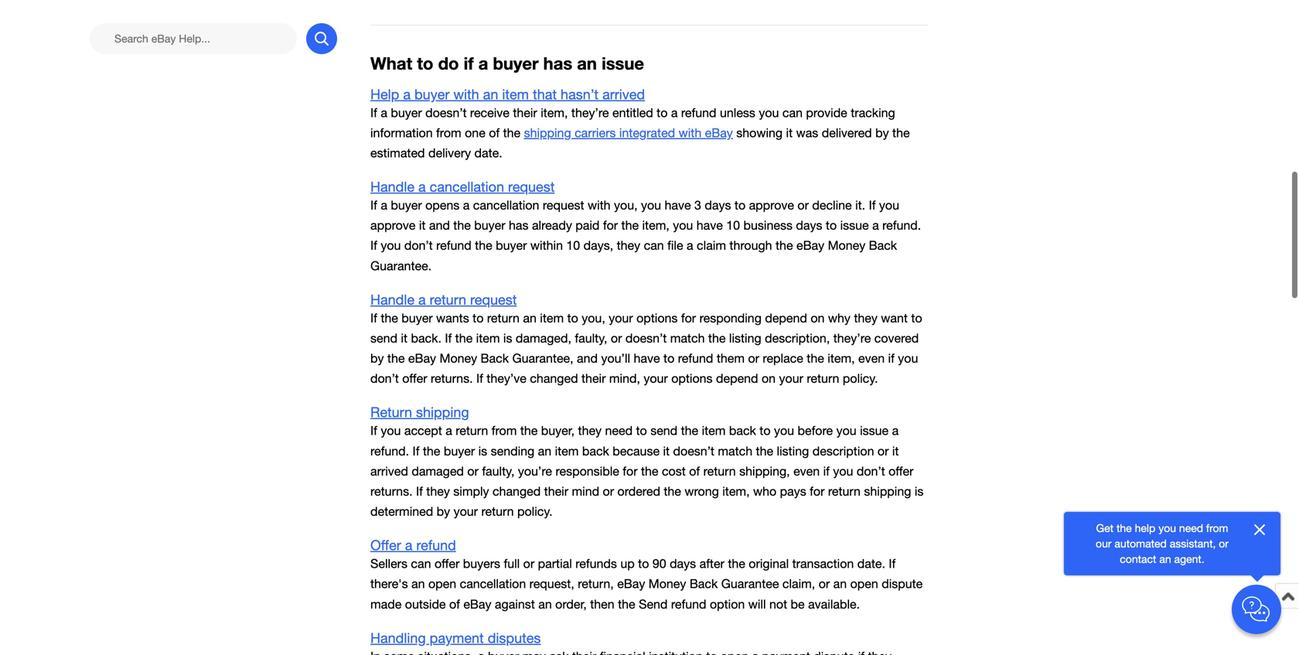 Task type: describe. For each thing, give the bounding box(es) containing it.
back inside offer a refund sellers can offer buyers full or partial refunds up to 90 days after the original transaction date. if there's an open cancellation request, return, ebay money back guarantee claim, or an open dispute made outside of ebay against an order, then the send refund option will not be available.
[[690, 577, 718, 591]]

was
[[796, 126, 818, 140]]

match inside if the buyer wants to return an item to you, your options for responding depend on why they want to send it back. if the item is damaged, faulty, or doesn't match the listing description, they're covered by the ebay money back guarantee, and you'll have to refund them or replace the item,
[[670, 331, 705, 345]]

an up receive
[[483, 86, 498, 102]]

to up the business on the top of page
[[735, 198, 746, 212]]

return inside if the buyer wants to return an item to you, your options for responding depend on why they want to send it back. if the item is damaged, faulty, or doesn't match the listing description, they're covered by the ebay money back guarantee, and you'll have to refund them or replace the item,
[[487, 311, 520, 325]]

return up wants
[[430, 291, 466, 308]]

the down handle a cancellation request link
[[475, 238, 492, 253]]

or inside get the help you need from our automated assistant, or contact an agent.
[[1219, 537, 1229, 550]]

before
[[798, 424, 833, 438]]

who
[[753, 484, 777, 498]]

if inside even if you don't offer returns
[[888, 351, 895, 365]]

1 vertical spatial request
[[543, 198, 584, 212]]

return up wrong
[[703, 464, 736, 478]]

the up return
[[387, 351, 405, 365]]

what
[[370, 53, 412, 73]]

request for cancellation
[[508, 179, 555, 195]]

return down description
[[828, 484, 861, 498]]

options
[[637, 311, 678, 325]]

refund inside if the buyer wants to return an item to you, your options for responding depend on why they want to send it back. if the item is damaged, faulty, or doesn't match the listing description, they're covered by the ebay money back guarantee, and you'll have to refund them or replace the item,
[[678, 351, 713, 365]]

to up . if they've changed their mind, your options depend on your return policy.
[[664, 351, 675, 365]]

receive
[[470, 105, 510, 120]]

request for return
[[470, 291, 517, 308]]

sellers
[[370, 557, 408, 571]]

even inside "return shipping if you accept a return from the buyer, they need to send the item back to you before you issue a refund. if the buyer is sending an item back because it doesn't match the listing description or it arrived damaged or faulty, you're responsible for the cost of return shipping, even if you don't offer returns. if they simply changed their mind or ordered the wrong item, who pays for return shipping is determined by your return policy."
[[794, 464, 820, 478]]

shipping carriers integrated with ebay
[[524, 126, 733, 140]]

you down return
[[381, 424, 401, 438]]

if right .
[[476, 371, 483, 386]]

the up cost
[[681, 424, 698, 438]]

buyer inside "return shipping if you accept a return from the buyer, they need to send the item back to you before you issue a refund. if the buyer is sending an item back because it doesn't match the listing description or it arrived damaged or faulty, you're responsible for the cost of return shipping, even if you don't offer returns. if they simply changed their mind or ordered the wrong item, who pays for return shipping is determined by your return policy."
[[444, 444, 475, 458]]

the down opens
[[453, 218, 471, 233]]

replace
[[763, 351, 803, 365]]

the down the responding
[[708, 331, 726, 345]]

they inside handle a cancellation request if a buyer opens a cancellation request with you, you have 3 days to approve or decline it. if you approve it and the buyer has already paid for the item, you have 10 business days to issue a refund. if you don't refund the buyer within 10 days, they can file a claim through the ebay money back guarantee.
[[617, 238, 640, 253]]

an up hasn't
[[577, 53, 597, 73]]

then
[[590, 597, 615, 611]]

to right the want
[[911, 311, 922, 325]]

they've
[[487, 371, 527, 386]]

contact
[[1120, 553, 1157, 565]]

not
[[770, 597, 787, 611]]

or up you'll
[[611, 331, 622, 345]]

automated
[[1115, 537, 1167, 550]]

handle for handle a return request
[[370, 291, 415, 308]]

one
[[465, 126, 486, 140]]

1 vertical spatial 10
[[566, 238, 580, 253]]

if inside offer a refund sellers can offer buyers full or partial refunds up to 90 days after the original transaction date. if there's an open cancellation request, return, ebay money back guarantee claim, or an open dispute made outside of ebay against an order, then the send refund option will not be available.
[[889, 557, 896, 571]]

get the help you need from our automated assistant, or contact an agent. tooltip
[[1089, 520, 1236, 567]]

is for the
[[503, 331, 512, 345]]

doesn't inside if the buyer wants to return an item to you, your options for responding depend on why they want to send it back. if the item is damaged, faulty, or doesn't match the listing description, they're covered by the ebay money back guarantee, and you'll have to refund them or replace the item,
[[626, 331, 667, 345]]

the down description,
[[807, 351, 824, 365]]

after
[[700, 557, 725, 571]]

the up guarantee on the bottom of page
[[728, 557, 745, 571]]

the inside 'showing it was delivered by the estimated delivery date.'
[[893, 126, 910, 140]]

the right paid
[[621, 218, 639, 233]]

return,
[[578, 577, 614, 591]]

that
[[533, 86, 557, 102]]

mind
[[572, 484, 599, 498]]

depend
[[765, 311, 807, 325]]

0 horizontal spatial on
[[762, 371, 776, 386]]

if down 'estimated'
[[370, 198, 377, 212]]

even if you don't offer returns
[[370, 351, 918, 386]]

buyer up help a buyer with an item that hasn't arrived link
[[493, 53, 539, 73]]

agent.
[[1174, 553, 1205, 565]]

return down description,
[[807, 371, 839, 386]]

the up 'ordered'
[[641, 464, 659, 478]]

or up simply
[[467, 464, 479, 478]]

don't inside even if you don't offer returns
[[370, 371, 399, 386]]

return shipping if you accept a return from the buyer, they need to send the item back to you before you issue a refund. if the buyer is sending an item back because it doesn't match the listing description or it arrived damaged or faulty, you're responsible for the cost of return shipping, even if you don't offer returns. if they simply changed their mind or ordered the wrong item, who pays for return shipping is determined by your return policy.
[[370, 404, 924, 519]]

damaged,
[[516, 331, 571, 345]]

wrong
[[685, 484, 719, 498]]

need
[[1179, 522, 1203, 534]]

2 horizontal spatial their
[[582, 371, 606, 386]]

them
[[717, 351, 745, 365]]

made
[[370, 597, 402, 611]]

date. inside offer a refund sellers can offer buyers full or partial refunds up to 90 days after the original transaction date. if there's an open cancellation request, return, ebay money back guarantee claim, or an open dispute made outside of ebay against an order, then the send refund option will not be available.
[[857, 557, 885, 571]]

0 vertical spatial back
[[729, 424, 756, 438]]

an inside get the help you need from our automated assistant, or contact an agent.
[[1160, 553, 1171, 565]]

0 vertical spatial have
[[665, 198, 691, 212]]

0 vertical spatial 10
[[726, 218, 740, 233]]

handling payment disputes link
[[370, 630, 541, 646]]

help a buyer with an item that hasn't arrived
[[370, 86, 645, 102]]

get
[[1096, 522, 1114, 534]]

buyer down handle a cancellation request link
[[474, 218, 505, 233]]

ebay down refund unless
[[705, 126, 733, 140]]

returns
[[431, 371, 470, 386]]

if a buyer doesn't receive their item, they're entitled to a refund unless you can provide tracking information from one of the
[[370, 105, 895, 140]]

1 vertical spatial back
[[582, 444, 609, 458]]

what to do if a buyer has an issue
[[370, 53, 644, 73]]

if down return
[[370, 424, 377, 438]]

for down the "because"
[[623, 464, 638, 478]]

with for an
[[453, 86, 479, 102]]

1 vertical spatial have
[[697, 218, 723, 233]]

to down 'decline'
[[826, 218, 837, 233]]

it inside handle a cancellation request if a buyer opens a cancellation request with you, you have 3 days to approve or decline it. if you approve it and the buyer has already paid for the item, you have 10 business days to issue a refund. if you don't refund the buyer within 10 days, they can file a claim through the ebay money back guarantee.
[[419, 218, 426, 233]]

guarantee.
[[370, 259, 432, 273]]

the up shipping,
[[756, 444, 773, 458]]

0 vertical spatial approve
[[749, 198, 794, 212]]

you inside get the help you need from our automated assistant, or contact an agent.
[[1159, 522, 1176, 534]]

arrived inside "return shipping if you accept a return from the buyer, they need to send the item back to you before you issue a refund. if the buyer is sending an item back because it doesn't match the listing description or it arrived damaged or faulty, you're responsible for the cost of return shipping, even if you don't offer returns. if they simply changed their mind or ordered the wrong item, who pays for return shipping is determined by your return policy."
[[370, 464, 408, 478]]

it inside if the buyer wants to return an item to you, your options for responding depend on why they want to send it back. if the item is damaged, faulty, or doesn't match the listing description, they're covered by the ebay money back guarantee, and you'll have to refund them or replace the item,
[[401, 331, 408, 345]]

send inside "return shipping if you accept a return from the buyer, they need to send the item back to you before you issue a refund. if the buyer is sending an item back because it doesn't match the listing description or it arrived damaged or faulty, you're responsible for the cost of return shipping, even if you don't offer returns. if they simply changed their mind or ordered the wrong item, who pays for return shipping is determined by your return policy."
[[651, 424, 678, 438]]

already
[[532, 218, 572, 233]]

doesn't inside "return shipping if you accept a return from the buyer, they need to send the item back to you before you issue a refund. if the buyer is sending an item back because it doesn't match the listing description or it arrived damaged or faulty, you're responsible for the cost of return shipping, even if you don't offer returns. if they simply changed their mind or ordered the wrong item, who pays for return shipping is determined by your return policy."
[[673, 444, 715, 458]]

if down guarantee. at top left
[[370, 311, 377, 325]]

it inside 'showing it was delivered by the estimated delivery date.'
[[786, 126, 793, 140]]

you left before
[[774, 424, 794, 438]]

money inside if the buyer wants to return an item to you, your options for responding depend on why they want to send it back. if the item is damaged, faulty, or doesn't match the listing description, they're covered by the ebay money back guarantee, and you'll have to refund them or replace the item,
[[440, 351, 477, 365]]

provide
[[806, 105, 847, 120]]

will
[[748, 597, 766, 611]]

disputes
[[488, 630, 541, 646]]

because
[[613, 444, 660, 458]]

or right 'them'
[[748, 351, 759, 365]]

partial
[[538, 557, 572, 571]]

listing inside if the buyer wants to return an item to you, your options for responding depend on why they want to send it back. if the item is damaged, faulty, or doesn't match the listing description, they're covered by the ebay money back guarantee, and you'll have to refund them or replace the item,
[[729, 331, 762, 345]]

outside
[[405, 597, 446, 611]]

guarantee
[[721, 577, 779, 591]]

your down replace
[[779, 371, 803, 386]]

options depend
[[671, 371, 758, 386]]

delivery
[[428, 146, 471, 160]]

2 vertical spatial is
[[915, 484, 924, 498]]

an down request,
[[538, 597, 552, 611]]

buyer down do
[[415, 86, 450, 102]]

2 horizontal spatial days
[[796, 218, 822, 233]]

0 vertical spatial changed
[[530, 371, 578, 386]]

if inside if a buyer doesn't receive their item, they're entitled to a refund unless you can provide tracking information from one of the
[[370, 105, 377, 120]]

an inside if the buyer wants to return an item to you, your options for responding depend on why they want to send it back. if the item is damaged, faulty, or doesn't match the listing description, they're covered by the ebay money back guarantee, and you'll have to refund them or replace the item,
[[523, 311, 537, 325]]

if inside "return shipping if you accept a return from the buyer, they need to send the item back to you before you issue a refund. if the buyer is sending an item back because it doesn't match the listing description or it arrived damaged or faulty, you're responsible for the cost of return shipping, even if you don't offer returns. if they simply changed their mind or ordered the wrong item, who pays for return shipping is determined by your return policy."
[[823, 464, 830, 478]]

within
[[530, 238, 563, 253]]

or right mind
[[603, 484, 614, 498]]

delivered
[[822, 126, 872, 140]]

simply
[[453, 484, 489, 498]]

buyer left opens
[[391, 198, 422, 212]]

item, inside handle a cancellation request if a buyer opens a cancellation request with you, you have 3 days to approve or decline it. if you approve it and the buyer has already paid for the item, you have 10 business days to issue a refund. if you don't refund the buyer within 10 days, they can file a claim through the ebay money back guarantee.
[[642, 218, 670, 233]]

item up they've
[[476, 331, 500, 345]]

for inside handle a cancellation request if a buyer opens a cancellation request with you, you have 3 days to approve or decline it. if you approve it and the buyer has already paid for the item, you have 10 business days to issue a refund. if you don't refund the buyer within 10 days, they can file a claim through the ebay money back guarantee.
[[603, 218, 618, 233]]

0 horizontal spatial shipping
[[416, 404, 469, 420]]

request,
[[530, 577, 574, 591]]

determined
[[370, 504, 433, 519]]

or inside handle a cancellation request if a buyer opens a cancellation request with you, you have 3 days to approve or decline it. if you approve it and the buyer has already paid for the item, you have 10 business days to issue a refund. if you don't refund the buyer within 10 days, they can file a claim through the ebay money back guarantee.
[[798, 198, 809, 212]]

issue inside "return shipping if you accept a return from the buyer, they need to send the item back to you before you issue a refund. if the buyer is sending an item back because it doesn't match the listing description or it arrived damaged or faulty, you're responsible for the cost of return shipping, even if you don't offer returns. if they simply changed their mind or ordered the wrong item, who pays for return shipping is determined by your return policy."
[[860, 424, 889, 438]]

or right full
[[523, 557, 535, 571]]

item down options depend
[[702, 424, 726, 438]]

through
[[730, 238, 772, 253]]

ebay inside if the buyer wants to return an item to you, your options for responding depend on why they want to send it back. if the item is damaged, faulty, or doesn't match the listing description, they're covered by the ebay money back guarantee, and you'll have to refund them or replace the item,
[[408, 351, 436, 365]]

an up outside
[[411, 577, 425, 591]]

if down accept
[[413, 444, 420, 458]]

to up damaged,
[[567, 311, 578, 325]]

to inside offer a refund sellers can offer buyers full or partial refunds up to 90 days after the original transaction date. if there's an open cancellation request, return, ebay money back guarantee claim, or an open dispute made outside of ebay against an order, then the send refund option will not be available.
[[638, 557, 649, 571]]

ebay down up
[[617, 577, 645, 591]]

90
[[653, 557, 666, 571]]

the right then
[[618, 597, 635, 611]]

refund. inside handle a cancellation request if a buyer opens a cancellation request with you, you have 3 days to approve or decline it. if you approve it and the buyer has already paid for the item, you have 10 business days to issue a refund. if you don't refund the buyer within 10 days, they can file a claim through the ebay money back guarantee.
[[883, 218, 921, 233]]

offer inside "return shipping if you accept a return from the buyer, they need to send the item back to you before you issue a refund. if the buyer is sending an item back because it doesn't match the listing description or it arrived damaged or faulty, you're responsible for the cost of return shipping, even if you don't offer returns. if they simply changed their mind or ordered the wrong item, who pays for return shipping is determined by your return policy."
[[889, 464, 914, 478]]

faulty, inside "return shipping if you accept a return from the buyer, they need to send the item back to you before you issue a refund. if the buyer is sending an item back because it doesn't match the listing description or it arrived damaged or faulty, you're responsible for the cost of return shipping, even if you don't offer returns. if they simply changed their mind or ordered the wrong item, who pays for return shipping is determined by your return policy."
[[482, 464, 515, 478]]

or down "transaction"
[[819, 577, 830, 591]]

help
[[1135, 522, 1156, 534]]

days,
[[584, 238, 613, 253]]

can inside if a buyer doesn't receive their item, they're entitled to a refund unless you can provide tracking information from one of the
[[783, 105, 803, 120]]

an inside "return shipping if you accept a return from the buyer, they need to send the item back to you before you issue a refund. if the buyer is sending an item back because it doesn't match the listing description or it arrived damaged or faulty, you're responsible for the cost of return shipping, even if you don't offer returns. if they simply changed their mind or ordered the wrong item, who pays for return shipping is determined by your return policy."
[[538, 444, 552, 458]]

on inside if the buyer wants to return an item to you, your options for responding depend on why they want to send it back. if the item is damaged, faulty, or doesn't match the listing description, they're covered by the ebay money back guarantee, and you'll have to refund them or replace the item,
[[811, 311, 825, 325]]

there's
[[370, 577, 408, 591]]

item, inside if the buyer wants to return an item to you, your options for responding depend on why they want to send it back. if the item is damaged, faulty, or doesn't match the listing description, they're covered by the ebay money back guarantee, and you'll have to refund them or replace the item,
[[828, 351, 855, 365]]

handling payment
[[370, 630, 484, 646]]

refund inside handle a cancellation request if a buyer opens a cancellation request with you, you have 3 days to approve or decline it. if you approve it and the buyer has already paid for the item, you have 10 business days to issue a refund. if you don't refund the buyer within 10 days, they can file a claim through the ebay money back guarantee.
[[436, 238, 472, 253]]

return shipping link
[[370, 404, 469, 420]]

item down buyer,
[[555, 444, 579, 458]]

item up damaged,
[[540, 311, 564, 325]]

an up the available.
[[833, 577, 847, 591]]

assistant,
[[1170, 537, 1216, 550]]

option
[[710, 597, 745, 611]]

and inside if the buyer wants to return an item to you, your options for responding depend on why they want to send it back. if the item is damaged, faulty, or doesn't match the listing description, they're covered by the ebay money back guarantee, and you'll have to refund them or replace the item,
[[577, 351, 598, 365]]

the down cost
[[664, 484, 681, 498]]

the up damaged
[[423, 444, 440, 458]]

get the help you need from our automated assistant, or contact an agent.
[[1096, 522, 1229, 565]]

buyer left within
[[496, 238, 527, 253]]

return right accept
[[456, 424, 488, 438]]

if up determined
[[416, 484, 423, 498]]

of inside "return shipping if you accept a return from the buyer, they need to send the item back to you before you issue a refund. if the buyer is sending an item back because it doesn't match the listing description or it arrived damaged or faulty, you're responsible for the cost of return shipping, even if you don't offer returns. if they simply changed their mind or ordered the wrong item, who pays for return shipping is determined by your return policy."
[[689, 464, 700, 478]]

damaged
[[412, 464, 464, 478]]

showing it was delivered by the estimated delivery date.
[[370, 126, 910, 160]]

their inside if a buyer doesn't receive their item, they're entitled to a refund unless you can provide tracking information from one of the
[[513, 105, 537, 120]]

item, inside if a buyer doesn't receive their item, they're entitled to a refund unless you can provide tracking information from one of the
[[541, 105, 568, 120]]

buyers
[[463, 557, 500, 571]]

1 horizontal spatial shipping
[[524, 126, 571, 140]]

can inside offer a refund sellers can offer buyers full or partial refunds up to 90 days after the original transaction date. if there's an open cancellation request, return, ebay money back guarantee claim, or an open dispute made outside of ebay against an order, then the send refund option will not be available.
[[411, 557, 431, 571]]

integrated
[[619, 126, 675, 140]]

claim,
[[783, 577, 815, 591]]

if right it.
[[869, 198, 876, 212]]

refund unless
[[681, 105, 756, 120]]

send
[[639, 597, 668, 611]]

back.
[[411, 331, 442, 345]]

if the buyer wants to return an item to you, your options for responding depend on why they want to send it back. if the item is damaged, faulty, or doesn't match the listing description, they're covered by the ebay money back guarantee, and you'll have to refund them or replace the item,
[[370, 311, 922, 365]]

1 vertical spatial cancellation
[[473, 198, 539, 212]]

it.
[[855, 198, 866, 212]]

for inside if the buyer wants to return an item to you, your options for responding depend on why they want to send it back. if the item is damaged, faulty, or doesn't match the listing description, they're covered by the ebay money back guarantee, and you'll have to refund them or replace the item,
[[681, 311, 696, 325]]

you down description
[[833, 464, 853, 478]]

why
[[828, 311, 851, 325]]

item left that
[[502, 86, 529, 102]]

refund. inside "return shipping if you accept a return from the buyer, they need to send the item back to you before you issue a refund. if the buyer is sending an item back because it doesn't match the listing description or it arrived damaged or faulty, you're responsible for the cost of return shipping, even if you don't offer returns. if they simply changed their mind or ordered the wrong item, who pays for return shipping is determined by your return policy."
[[370, 444, 409, 458]]

listing inside "return shipping if you accept a return from the buyer, they need to send the item back to you before you issue a refund. if the buyer is sending an item back because it doesn't match the listing description or it arrived damaged or faulty, you're responsible for the cost of return shipping, even if you don't offer returns. if they simply changed their mind or ordered the wrong item, who pays for return shipping is determined by your return policy."
[[777, 444, 809, 458]]

0 vertical spatial has
[[543, 53, 572, 73]]

full
[[504, 557, 520, 571]]

the down the business on the top of page
[[776, 238, 793, 253]]

if up guarantee. at top left
[[370, 238, 377, 253]]

shipping,
[[739, 464, 790, 478]]

faulty, inside if the buyer wants to return an item to you, your options for responding depend on why they want to send it back. if the item is damaged, faulty, or doesn't match the listing description, they're covered by the ebay money back guarantee, and you'll have to refund them or replace the item,
[[575, 331, 607, 345]]

the down guarantee. at top left
[[381, 311, 398, 325]]

showing
[[736, 126, 783, 140]]

our
[[1096, 537, 1112, 550]]

return down simply
[[481, 504, 514, 519]]

mind,
[[609, 371, 640, 386]]

they're inside if the buyer wants to return an item to you, your options for responding depend on why they want to send it back. if the item is damaged, faulty, or doesn't match the listing description, they're covered by the ebay money back guarantee, and you'll have to refund them or replace the item,
[[833, 331, 871, 345]]



Task type: locate. For each thing, give the bounding box(es) containing it.
0 vertical spatial even
[[858, 351, 885, 365]]

0 horizontal spatial 10
[[566, 238, 580, 253]]

shipping carriers integrated with ebay link
[[524, 126, 733, 140]]

covered
[[875, 331, 919, 345]]

2 vertical spatial they
[[426, 484, 450, 498]]

buyer
[[493, 53, 539, 73], [415, 86, 450, 102], [391, 105, 422, 120], [391, 198, 422, 212], [474, 218, 505, 233], [496, 238, 527, 253], [402, 311, 433, 325], [444, 444, 475, 458]]

buyer up back.
[[402, 311, 433, 325]]

to
[[417, 53, 433, 73], [657, 105, 668, 120], [735, 198, 746, 212], [826, 218, 837, 233], [473, 311, 484, 325], [567, 311, 578, 325], [911, 311, 922, 325], [664, 351, 675, 365], [636, 424, 647, 438], [760, 424, 771, 438], [638, 557, 649, 571]]

or right description
[[878, 444, 889, 458]]

0 vertical spatial they
[[617, 238, 640, 253]]

the right get
[[1117, 522, 1132, 534]]

2 horizontal spatial don't
[[857, 464, 885, 478]]

their down you'll
[[582, 371, 606, 386]]

money
[[828, 238, 866, 253], [440, 351, 477, 365], [649, 577, 686, 591]]

even
[[858, 351, 885, 365], [794, 464, 820, 478]]

changed
[[530, 371, 578, 386], [493, 484, 541, 498]]

1 vertical spatial don't
[[370, 371, 399, 386]]

you,
[[614, 198, 638, 212], [582, 311, 605, 325]]

buyer inside if a buyer doesn't receive their item, they're entitled to a refund unless you can provide tracking information from one of the
[[391, 105, 422, 120]]

cancellation down handle a cancellation request link
[[473, 198, 539, 212]]

changed inside "return shipping if you accept a return from the buyer, they need to send the item back to you before you issue a refund. if the buyer is sending an item back because it doesn't match the listing description or it arrived damaged or faulty, you're responsible for the cost of return shipping, even if you don't offer returns. if they simply changed their mind or ordered the wrong item, who pays for return shipping is determined by your return policy."
[[493, 484, 541, 498]]

money down 90
[[649, 577, 686, 591]]

0 horizontal spatial have
[[634, 351, 660, 365]]

0 vertical spatial listing
[[729, 331, 762, 345]]

1 vertical spatial refund.
[[370, 444, 409, 458]]

back inside if the buyer wants to return an item to you, your options for responding depend on why they want to send it back. if the item is damaged, faulty, or doesn't match the listing description, they're covered by the ebay money back guarantee, and you'll have to refund them or replace the item,
[[481, 351, 509, 365]]

of inside offer a refund sellers can offer buyers full or partial refunds up to 90 days after the original transaction date. if there's an open cancellation request, return, ebay money back guarantee claim, or an open dispute made outside of ebay against an order, then the send refund option will not be available.
[[449, 597, 460, 611]]

0 vertical spatial shipping
[[524, 126, 571, 140]]

0 horizontal spatial has
[[509, 218, 529, 233]]

by inside 'showing it was delivered by the estimated delivery date.'
[[876, 126, 889, 140]]

date. up dispute
[[857, 557, 885, 571]]

file
[[668, 238, 683, 253]]

item, up file
[[642, 218, 670, 233]]

2 horizontal spatial they
[[854, 311, 878, 325]]

your left options
[[609, 311, 633, 325]]

on
[[811, 311, 825, 325], [762, 371, 776, 386]]

the down receive
[[503, 126, 521, 140]]

1 vertical spatial their
[[582, 371, 606, 386]]

0 vertical spatial you,
[[614, 198, 638, 212]]

has up that
[[543, 53, 572, 73]]

2 horizontal spatial back
[[869, 238, 897, 253]]

responsible
[[556, 464, 619, 478]]

you up guarantee. at top left
[[381, 238, 401, 253]]

1 vertical spatial arrived
[[370, 464, 408, 478]]

date.
[[475, 146, 502, 160], [857, 557, 885, 571]]

2 horizontal spatial have
[[697, 218, 723, 233]]

money inside handle a cancellation request if a buyer opens a cancellation request with you, you have 3 days to approve or decline it. if you approve it and the buyer has already paid for the item, you have 10 business days to issue a refund. if you don't refund the buyer within 10 days, they can file a claim through the ebay money back guarantee.
[[828, 238, 866, 253]]

handle
[[370, 179, 415, 195], [370, 291, 415, 308]]

their inside "return shipping if you accept a return from the buyer, they need to send the item back to you before you issue a refund. if the buyer is sending an item back because it doesn't match the listing description or it arrived damaged or faulty, you're responsible for the cost of return shipping, even if you don't offer returns. if they simply changed their mind or ordered the wrong item, who pays for return shipping is determined by your return policy."
[[544, 484, 568, 498]]

2 horizontal spatial by
[[876, 126, 889, 140]]

you'll
[[601, 351, 630, 365]]

1 horizontal spatial on
[[811, 311, 825, 325]]

you right it.
[[879, 198, 899, 212]]

with for ebay
[[679, 126, 702, 140]]

is for shipping
[[478, 444, 487, 458]]

be
[[791, 597, 805, 611]]

or right assistant,
[[1219, 537, 1229, 550]]

0 horizontal spatial open
[[428, 577, 456, 591]]

description,
[[765, 331, 830, 345]]

refunds
[[576, 557, 617, 571]]

0 horizontal spatial days
[[670, 557, 696, 571]]

returns.
[[370, 484, 413, 498]]

by inside if the buyer wants to return an item to you, your options for responding depend on why they want to send it back. if the item is damaged, faulty, or doesn't match the listing description, they're covered by the ebay money back guarantee, and you'll have to refund them or replace the item,
[[370, 351, 384, 365]]

1 horizontal spatial refund.
[[883, 218, 921, 233]]

have inside if the buyer wants to return an item to you, your options for responding depend on why they want to send it back. if the item is damaged, faulty, or doesn't match the listing description, they're covered by the ebay money back guarantee, and you'll have to refund them or replace the item,
[[634, 351, 660, 365]]

1 vertical spatial match
[[718, 444, 753, 458]]

0 horizontal spatial match
[[670, 331, 705, 345]]

with down refund unless
[[679, 126, 702, 140]]

1 vertical spatial listing
[[777, 444, 809, 458]]

0 vertical spatial with
[[453, 86, 479, 102]]

0 horizontal spatial policy.
[[517, 504, 553, 519]]

money inside offer a refund sellers can offer buyers full or partial refunds up to 90 days after the original transaction date. if there's an open cancellation request, return, ebay money back guarantee claim, or an open dispute made outside of ebay against an order, then the send refund option will not be available.
[[649, 577, 686, 591]]

2 horizontal spatial is
[[915, 484, 924, 498]]

cancellation
[[430, 179, 504, 195], [473, 198, 539, 212], [460, 577, 526, 591]]

they're inside if a buyer doesn't receive their item, they're entitled to a refund unless you can provide tracking information from one of the
[[571, 105, 609, 120]]

back up the responsible
[[582, 444, 609, 458]]

cost
[[662, 464, 686, 478]]

sending
[[491, 444, 535, 458]]

if up dispute
[[889, 557, 896, 571]]

return
[[370, 404, 412, 420]]

it up cost
[[663, 444, 670, 458]]

0 horizontal spatial approve
[[370, 218, 416, 233]]

ebay left against
[[464, 597, 491, 611]]

10 down paid
[[566, 238, 580, 253]]

1 horizontal spatial listing
[[777, 444, 809, 458]]

0 vertical spatial is
[[503, 331, 512, 345]]

the inside if a buyer doesn't receive their item, they're entitled to a refund unless you can provide tracking information from one of the
[[503, 126, 521, 140]]

offer for if
[[402, 371, 427, 386]]

1 horizontal spatial arrived
[[603, 86, 645, 102]]

1 horizontal spatial they're
[[833, 331, 871, 345]]

1 vertical spatial has
[[509, 218, 529, 233]]

0 vertical spatial policy.
[[843, 371, 878, 386]]

with inside handle a cancellation request if a buyer opens a cancellation request with you, you have 3 days to approve or decline it. if you approve it and the buyer has already paid for the item, you have 10 business days to issue a refund. if you don't refund the buyer within 10 days, they can file a claim through the ebay money back guarantee.
[[588, 198, 611, 212]]

1 horizontal spatial doesn't
[[626, 331, 667, 345]]

their down you're
[[544, 484, 568, 498]]

0 vertical spatial issue
[[602, 53, 644, 73]]

1 vertical spatial they're
[[833, 331, 871, 345]]

has inside handle a cancellation request if a buyer opens a cancellation request with you, you have 3 days to approve or decline it. if you approve it and the buyer has already paid for the item, you have 10 business days to issue a refund. if you don't refund the buyer within 10 days, they can file a claim through the ebay money back guarantee.
[[509, 218, 529, 233]]

ordered
[[618, 484, 660, 498]]

1 handle from the top
[[370, 179, 415, 195]]

0 vertical spatial back
[[869, 238, 897, 253]]

can down offer a refund 'link'
[[411, 557, 431, 571]]

1 vertical spatial you,
[[582, 311, 605, 325]]

it right description
[[892, 444, 899, 458]]

1 horizontal spatial days
[[705, 198, 731, 212]]

to up the "because"
[[636, 424, 647, 438]]

don't up guarantee. at top left
[[404, 238, 433, 253]]

they're
[[571, 105, 609, 120], [833, 331, 871, 345]]

0 horizontal spatial by
[[370, 351, 384, 365]]

0 vertical spatial don't
[[404, 238, 433, 253]]

if
[[464, 53, 474, 73], [888, 351, 895, 365], [823, 464, 830, 478]]

you up file
[[673, 218, 693, 233]]

policy. down the covered
[[843, 371, 878, 386]]

0 horizontal spatial offer
[[402, 371, 427, 386]]

Search eBay Help... text field
[[90, 23, 297, 54]]

it left back.
[[401, 331, 408, 345]]

date. inside 'showing it was delivered by the estimated delivery date.'
[[475, 146, 502, 160]]

item,
[[541, 105, 568, 120], [642, 218, 670, 233], [828, 351, 855, 365], [723, 484, 750, 498]]

handle a cancellation request if a buyer opens a cancellation request with you, you have 3 days to approve or decline it. if you approve it and the buyer has already paid for the item, you have 10 business days to issue a refund. if you don't refund the buyer within 10 days, they can file a claim through the ebay money back guarantee.
[[370, 179, 921, 273]]

handle a return request
[[370, 291, 517, 308]]

entitled
[[612, 105, 653, 120]]

help a buyer with an item that hasn't arrived link
[[370, 86, 645, 102]]

buyer,
[[541, 424, 575, 438]]

estimated
[[370, 146, 425, 160]]

1 vertical spatial shipping
[[416, 404, 469, 420]]

the inside get the help you need from our automated assistant, or contact an agent.
[[1117, 522, 1132, 534]]

to right wants
[[473, 311, 484, 325]]

2 horizontal spatial shipping
[[864, 484, 911, 498]]

2 horizontal spatial money
[[828, 238, 866, 253]]

handle down 'estimated'
[[370, 179, 415, 195]]

even inside even if you don't offer returns
[[858, 351, 885, 365]]

0 horizontal spatial you,
[[582, 311, 605, 325]]

0 horizontal spatial they
[[426, 484, 450, 498]]

2 vertical spatial don't
[[857, 464, 885, 478]]

approve up guarantee. at top left
[[370, 218, 416, 233]]

match inside "return shipping if you accept a return from the buyer, they need to send the item back to you before you issue a refund. if the buyer is sending an item back because it doesn't match the listing description or it arrived damaged or faulty, you're responsible for the cost of return shipping, even if you don't offer returns. if they simply changed their mind or ordered the wrong item, who pays for return shipping is determined by your return policy."
[[718, 444, 753, 458]]

back inside handle a cancellation request if a buyer opens a cancellation request with you, you have 3 days to approve or decline it. if you approve it and the buyer has already paid for the item, you have 10 business days to issue a refund. if you don't refund the buyer within 10 days, they can file a claim through the ebay money back guarantee.
[[869, 238, 897, 253]]

claim
[[697, 238, 726, 253]]

0 vertical spatial from
[[436, 126, 461, 140]]

don't inside handle a cancellation request if a buyer opens a cancellation request with you, you have 3 days to approve or decline it. if you approve it and the buyer has already paid for the item, you have 10 business days to issue a refund. if you don't refund the buyer within 10 days, they can file a claim through the ebay money back guarantee.
[[404, 238, 433, 253]]

item, inside "return shipping if you accept a return from the buyer, they need to send the item back to you before you issue a refund. if the buyer is sending an item back because it doesn't match the listing description or it arrived damaged or faulty, you're responsible for the cost of return shipping, even if you don't offer returns. if they simply changed their mind or ordered the wrong item, who pays for return shipping is determined by your return policy."
[[723, 484, 750, 498]]

handle for handle a cancellation request if a buyer opens a cancellation request with you, you have 3 days to approve or decline it. if you approve it and the buyer has already paid for the item, you have 10 business days to issue a refund. if you don't refund the buyer within 10 days, they can file a claim through the ebay money back guarantee.
[[370, 179, 415, 195]]

you, inside if the buyer wants to return an item to you, your options for responding depend on why they want to send it back. if the item is damaged, faulty, or doesn't match the listing description, they're covered by the ebay money back guarantee, and you'll have to refund them or replace the item,
[[582, 311, 605, 325]]

the up sending
[[520, 424, 538, 438]]

they inside "return shipping if you accept a return from the buyer, they need to send the item back to you before you issue a refund. if the buyer is sending an item back because it doesn't match the listing description or it arrived damaged or faulty, you're responsible for the cost of return shipping, even if you don't offer returns. if they simply changed their mind or ordered the wrong item, who pays for return shipping is determined by your return policy."
[[426, 484, 450, 498]]

arrived up returns.
[[370, 464, 408, 478]]

offer inside offer a refund sellers can offer buyers full or partial refunds up to 90 days after the original transaction date. if there's an open cancellation request, return, ebay money back guarantee claim, or an open dispute made outside of ebay against an order, then the send refund option will not be available.
[[435, 557, 460, 571]]

help
[[370, 86, 399, 102]]

2 horizontal spatial if
[[888, 351, 895, 365]]

of
[[489, 126, 500, 140], [689, 464, 700, 478], [449, 597, 460, 611]]

2 vertical spatial by
[[437, 504, 450, 519]]

against
[[495, 597, 535, 611]]

1 horizontal spatial date.
[[857, 557, 885, 571]]

handle inside handle a cancellation request if a buyer opens a cancellation request with you, you have 3 days to approve or decline it. if you approve it and the buyer has already paid for the item, you have 10 business days to issue a refund. if you don't refund the buyer within 10 days, they can file a claim through the ebay money back guarantee.
[[370, 179, 415, 195]]

1 horizontal spatial can
[[644, 238, 664, 253]]

0 horizontal spatial is
[[478, 444, 487, 458]]

0 horizontal spatial date.
[[475, 146, 502, 160]]

1 vertical spatial changed
[[493, 484, 541, 498]]

do
[[438, 53, 459, 73]]

they down damaged
[[426, 484, 450, 498]]

return up damaged,
[[487, 311, 520, 325]]

you
[[759, 105, 779, 120], [641, 198, 661, 212], [879, 198, 899, 212], [673, 218, 693, 233], [381, 238, 401, 253], [898, 351, 918, 365], [381, 424, 401, 438], [774, 424, 794, 438], [836, 424, 857, 438], [833, 464, 853, 478], [1159, 522, 1176, 534]]

information
[[370, 126, 433, 140]]

guarantee,
[[512, 351, 574, 365]]

have
[[665, 198, 691, 212], [697, 218, 723, 233], [634, 351, 660, 365]]

0 horizontal spatial faulty,
[[482, 464, 515, 478]]

has
[[543, 53, 572, 73], [509, 218, 529, 233]]

buyer up damaged
[[444, 444, 475, 458]]

the down 'tracking'
[[893, 126, 910, 140]]

issue up entitled
[[602, 53, 644, 73]]

offer for refund
[[435, 557, 460, 571]]

issue inside handle a cancellation request if a buyer opens a cancellation request with you, you have 3 days to approve or decline it. if you approve it and the buyer has already paid for the item, you have 10 business days to issue a refund. if you don't refund the buyer within 10 days, they can file a claim through the ebay money back guarantee.
[[840, 218, 869, 233]]

responding
[[700, 311, 762, 325]]

have up mind,
[[634, 351, 660, 365]]

can inside handle a cancellation request if a buyer opens a cancellation request with you, you have 3 days to approve or decline it. if you approve it and the buyer has already paid for the item, you have 10 business days to issue a refund. if you don't refund the buyer within 10 days, they can file a claim through the ebay money back guarantee.
[[644, 238, 664, 253]]

shipping down description
[[864, 484, 911, 498]]

of right one
[[489, 126, 500, 140]]

it
[[786, 126, 793, 140], [419, 218, 426, 233], [401, 331, 408, 345], [663, 444, 670, 458], [892, 444, 899, 458]]

a
[[479, 53, 488, 73], [403, 86, 411, 102], [381, 105, 387, 120], [671, 105, 678, 120], [418, 179, 426, 195], [381, 198, 387, 212], [463, 198, 470, 212], [872, 218, 879, 233], [687, 238, 693, 253], [418, 291, 426, 308], [446, 424, 452, 438], [892, 424, 899, 438]]

from inside if a buyer doesn't receive their item, they're entitled to a refund unless you can provide tracking information from one of the
[[436, 126, 461, 140]]

buyer up "information"
[[391, 105, 422, 120]]

1 horizontal spatial money
[[649, 577, 686, 591]]

faulty, up you'll
[[575, 331, 607, 345]]

item, left who at the bottom right of page
[[723, 484, 750, 498]]

have left 3
[[665, 198, 691, 212]]

the down wants
[[455, 331, 473, 345]]

if down "help"
[[370, 105, 377, 120]]

the
[[503, 126, 521, 140], [893, 126, 910, 140], [453, 218, 471, 233], [621, 218, 639, 233], [475, 238, 492, 253], [776, 238, 793, 253], [381, 311, 398, 325], [455, 331, 473, 345], [708, 331, 726, 345], [387, 351, 405, 365], [807, 351, 824, 365], [520, 424, 538, 438], [681, 424, 698, 438], [423, 444, 440, 458], [756, 444, 773, 458], [641, 464, 659, 478], [664, 484, 681, 498], [1117, 522, 1132, 534], [728, 557, 745, 571], [618, 597, 635, 611]]

to up shipping,
[[760, 424, 771, 438]]

if down wants
[[445, 331, 452, 345]]

1 horizontal spatial of
[[489, 126, 500, 140]]

0 vertical spatial arrived
[[603, 86, 645, 102]]

you, inside handle a cancellation request if a buyer opens a cancellation request with you, you have 3 days to approve or decline it. if you approve it and the buyer has already paid for the item, you have 10 business days to issue a refund. if you don't refund the buyer within 10 days, they can file a claim through the ebay money back guarantee.
[[614, 198, 638, 212]]

for right paid
[[603, 218, 618, 233]]

send up the "because"
[[651, 424, 678, 438]]

your inside "return shipping if you accept a return from the buyer, they need to send the item back to you before you issue a refund. if the buyer is sending an item back because it doesn't match the listing description or it arrived damaged or faulty, you're responsible for the cost of return shipping, even if you don't offer returns. if they simply changed their mind or ordered the wrong item, who pays for return shipping is determined by your return policy."
[[454, 504, 478, 519]]

1 horizontal spatial their
[[544, 484, 568, 498]]

0 horizontal spatial from
[[436, 126, 461, 140]]

1 horizontal spatial offer
[[435, 557, 460, 571]]

don't inside "return shipping if you accept a return from the buyer, they need to send the item back to you before you issue a refund. if the buyer is sending an item back because it doesn't match the listing description or it arrived damaged or faulty, you're responsible for the cost of return shipping, even if you don't offer returns. if they simply changed their mind or ordered the wrong item, who pays for return shipping is determined by your return policy."
[[857, 464, 885, 478]]

is inside if the buyer wants to return an item to you, your options for responding depend on why they want to send it back. if the item is damaged, faulty, or doesn't match the listing description, they're covered by the ebay money back guarantee, and you'll have to refund them or replace the item,
[[503, 331, 512, 345]]

by inside "return shipping if you accept a return from the buyer, they need to send the item back to you before you issue a refund. if the buyer is sending an item back because it doesn't match the listing description or it arrived damaged or faulty, you're responsible for the cost of return shipping, even if you don't offer returns. if they simply changed their mind or ordered the wrong item, who pays for return shipping is determined by your return policy."
[[437, 504, 450, 519]]

pays
[[780, 484, 806, 498]]

1 vertical spatial of
[[689, 464, 700, 478]]

3
[[695, 198, 701, 212]]

days inside offer a refund sellers can offer buyers full or partial refunds up to 90 days after the original transaction date. if there's an open cancellation request, return, ebay money back guarantee claim, or an open dispute made outside of ebay against an order, then the send refund option will not be available.
[[670, 557, 696, 571]]

can left file
[[644, 238, 664, 253]]

0 horizontal spatial and
[[429, 218, 450, 233]]

match up shipping,
[[718, 444, 753, 458]]

if down the covered
[[888, 351, 895, 365]]

refund right send
[[671, 597, 707, 611]]

ebay inside handle a cancellation request if a buyer opens a cancellation request with you, you have 3 days to approve or decline it. if you approve it and the buyer has already paid for the item, you have 10 business days to issue a refund. if you don't refund the buyer within 10 days, they can file a claim through the ebay money back guarantee.
[[797, 238, 825, 253]]

2 vertical spatial have
[[634, 351, 660, 365]]

to inside if a buyer doesn't receive their item, they're entitled to a refund unless you can provide tracking information from one of the
[[657, 105, 668, 120]]

2 vertical spatial back
[[690, 577, 718, 591]]

refund right offer a
[[416, 537, 456, 553]]

don't down description
[[857, 464, 885, 478]]

money down it.
[[828, 238, 866, 253]]

cancellation up opens
[[430, 179, 504, 195]]

0 horizontal spatial if
[[464, 53, 474, 73]]

offer inside even if you don't offer returns
[[402, 371, 427, 386]]

from inside get the help you need from our automated assistant, or contact an agent.
[[1206, 522, 1228, 534]]

2 handle from the top
[[370, 291, 415, 308]]

to up integrated
[[657, 105, 668, 120]]

send left back.
[[370, 331, 398, 345]]

for right pays at the bottom
[[810, 484, 825, 498]]

2 vertical spatial issue
[[860, 424, 889, 438]]

date. down one
[[475, 146, 502, 160]]

you up showing
[[759, 105, 779, 120]]

with up receive
[[453, 86, 479, 102]]

2 vertical spatial shipping
[[864, 484, 911, 498]]

you inside even if you don't offer returns
[[898, 351, 918, 365]]

1 vertical spatial if
[[888, 351, 895, 365]]

2 open from the left
[[850, 577, 878, 591]]

shipping
[[524, 126, 571, 140], [416, 404, 469, 420], [864, 484, 911, 498]]

buyer inside if the buyer wants to return an item to you, your options for responding depend on why they want to send it back. if the item is damaged, faulty, or doesn't match the listing description, they're covered by the ebay money back guarantee, and you'll have to refund them or replace the item,
[[402, 311, 433, 325]]

wants
[[436, 311, 469, 325]]

if right do
[[464, 53, 474, 73]]

hasn't
[[561, 86, 599, 102]]

issue up description
[[860, 424, 889, 438]]

. if they've changed their mind, your options depend on your return policy.
[[470, 371, 878, 386]]

with
[[453, 86, 479, 102], [679, 126, 702, 140], [588, 198, 611, 212]]

faulty,
[[575, 331, 607, 345], [482, 464, 515, 478]]

open
[[428, 577, 456, 591], [850, 577, 878, 591]]

faulty, down sending
[[482, 464, 515, 478]]

they inside if the buyer wants to return an item to you, your options for responding depend on why they want to send it back. if the item is damaged, faulty, or doesn't match the listing description, they're covered by the ebay money back guarantee, and you'll have to refund them or replace the item,
[[854, 311, 878, 325]]

doesn't
[[425, 105, 467, 120], [626, 331, 667, 345], [673, 444, 715, 458]]

from inside "return shipping if you accept a return from the buyer, they need to send the item back to you before you issue a refund. if the buyer is sending an item back because it doesn't match the listing description or it arrived damaged or faulty, you're responsible for the cost of return shipping, even if you don't offer returns. if they simply changed their mind or ordered the wrong item, who pays for return shipping is determined by your return policy."
[[492, 424, 517, 438]]

arrived
[[603, 86, 645, 102], [370, 464, 408, 478]]

their
[[513, 105, 537, 120], [582, 371, 606, 386], [544, 484, 568, 498]]

0 vertical spatial their
[[513, 105, 537, 120]]

up
[[621, 557, 635, 571]]

10
[[726, 218, 740, 233], [566, 238, 580, 253]]

1 open from the left
[[428, 577, 456, 591]]

0 horizontal spatial back
[[481, 351, 509, 365]]

0 vertical spatial match
[[670, 331, 705, 345]]

you down the covered
[[898, 351, 918, 365]]

policy. inside "return shipping if you accept a return from the buyer, they need to send the item back to you before you issue a refund. if the buyer is sending an item back because it doesn't match the listing description or it arrived damaged or faulty, you're responsible for the cost of return shipping, even if you don't offer returns. if they simply changed their mind or ordered the wrong item, who pays for return shipping is determined by your return policy."
[[517, 504, 553, 519]]

0 vertical spatial can
[[783, 105, 803, 120]]

back down after
[[690, 577, 718, 591]]

to left do
[[417, 53, 433, 73]]

policy.
[[843, 371, 878, 386], [517, 504, 553, 519]]

0 vertical spatial of
[[489, 126, 500, 140]]

available.
[[808, 597, 860, 611]]

item
[[502, 86, 529, 102], [540, 311, 564, 325], [476, 331, 500, 345], [702, 424, 726, 438], [555, 444, 579, 458]]

your inside if the buyer wants to return an item to you, your options for responding depend on why they want to send it back. if the item is damaged, faulty, or doesn't match the listing description, they're covered by the ebay money back guarantee, and you'll have to refund them or replace the item,
[[609, 311, 633, 325]]

handle down guarantee. at top left
[[370, 291, 415, 308]]

back up shipping,
[[729, 424, 756, 438]]

1 vertical spatial faulty,
[[482, 464, 515, 478]]

listing
[[729, 331, 762, 345], [777, 444, 809, 458]]

of inside if a buyer doesn't receive their item, they're entitled to a refund unless you can provide tracking information from one of the
[[489, 126, 500, 140]]

0 vertical spatial faulty,
[[575, 331, 607, 345]]

your down simply
[[454, 504, 478, 519]]

an left agent.
[[1160, 553, 1171, 565]]

your right mind,
[[644, 371, 668, 386]]

0 horizontal spatial send
[[370, 331, 398, 345]]

2 vertical spatial of
[[449, 597, 460, 611]]

1 vertical spatial on
[[762, 371, 776, 386]]

original
[[749, 557, 789, 571]]

and
[[429, 218, 450, 233], [577, 351, 598, 365]]

1 horizontal spatial 10
[[726, 218, 740, 233]]

they're down why
[[833, 331, 871, 345]]

you up description
[[836, 424, 857, 438]]

offer a refund link
[[370, 537, 456, 553]]

0 horizontal spatial with
[[453, 86, 479, 102]]

1 vertical spatial send
[[651, 424, 678, 438]]

business
[[744, 218, 793, 233]]

0 horizontal spatial of
[[449, 597, 460, 611]]

shipping up accept
[[416, 404, 469, 420]]

cancellation inside offer a refund sellers can offer buyers full or partial refunds up to 90 days after the original transaction date. if there's an open cancellation request, return, ebay money back guarantee claim, or an open dispute made outside of ebay against an order, then the send refund option will not be available.
[[460, 577, 526, 591]]

0 vertical spatial if
[[464, 53, 474, 73]]

2 horizontal spatial offer
[[889, 464, 914, 478]]

back up they've
[[481, 351, 509, 365]]

transaction
[[792, 557, 854, 571]]

offer a
[[370, 537, 413, 553]]

of right cost
[[689, 464, 700, 478]]

you inside if a buyer doesn't receive their item, they're entitled to a refund unless you can provide tracking information from one of the
[[759, 105, 779, 120]]

for right options
[[681, 311, 696, 325]]

or
[[798, 198, 809, 212], [611, 331, 622, 345], [748, 351, 759, 365], [878, 444, 889, 458], [467, 464, 479, 478], [603, 484, 614, 498], [1219, 537, 1229, 550], [523, 557, 535, 571], [819, 577, 830, 591]]

2 vertical spatial money
[[649, 577, 686, 591]]

and inside handle a cancellation request if a buyer opens a cancellation request with you, you have 3 days to approve or decline it. if you approve it and the buyer has already paid for the item, you have 10 business days to issue a refund. if you don't refund the buyer within 10 days, they can file a claim through the ebay money back guarantee.
[[429, 218, 450, 233]]

1 vertical spatial can
[[644, 238, 664, 253]]

0 vertical spatial cancellation
[[430, 179, 504, 195]]

description
[[813, 444, 874, 458]]

their down help a buyer with an item that hasn't arrived link
[[513, 105, 537, 120]]

2 horizontal spatial of
[[689, 464, 700, 478]]

1 horizontal spatial has
[[543, 53, 572, 73]]

doesn't inside if a buyer doesn't receive their item, they're entitled to a refund unless you can provide tracking information from one of the
[[425, 105, 467, 120]]

they right why
[[854, 311, 878, 325]]

cancellation down buyers
[[460, 577, 526, 591]]

you left 3
[[641, 198, 661, 212]]

1 vertical spatial back
[[481, 351, 509, 365]]

1 vertical spatial date.
[[857, 557, 885, 571]]

return
[[430, 291, 466, 308], [487, 311, 520, 325], [807, 371, 839, 386], [456, 424, 488, 438], [703, 464, 736, 478], [828, 484, 861, 498], [481, 504, 514, 519]]

send inside if the buyer wants to return an item to you, your options for responding depend on why they want to send it back. if the item is damaged, faulty, or doesn't match the listing description, they're covered by the ebay money back guarantee, and you'll have to refund them or replace the item,
[[370, 331, 398, 345]]



Task type: vqa. For each thing, say whether or not it's contained in the screenshot.
Our
yes



